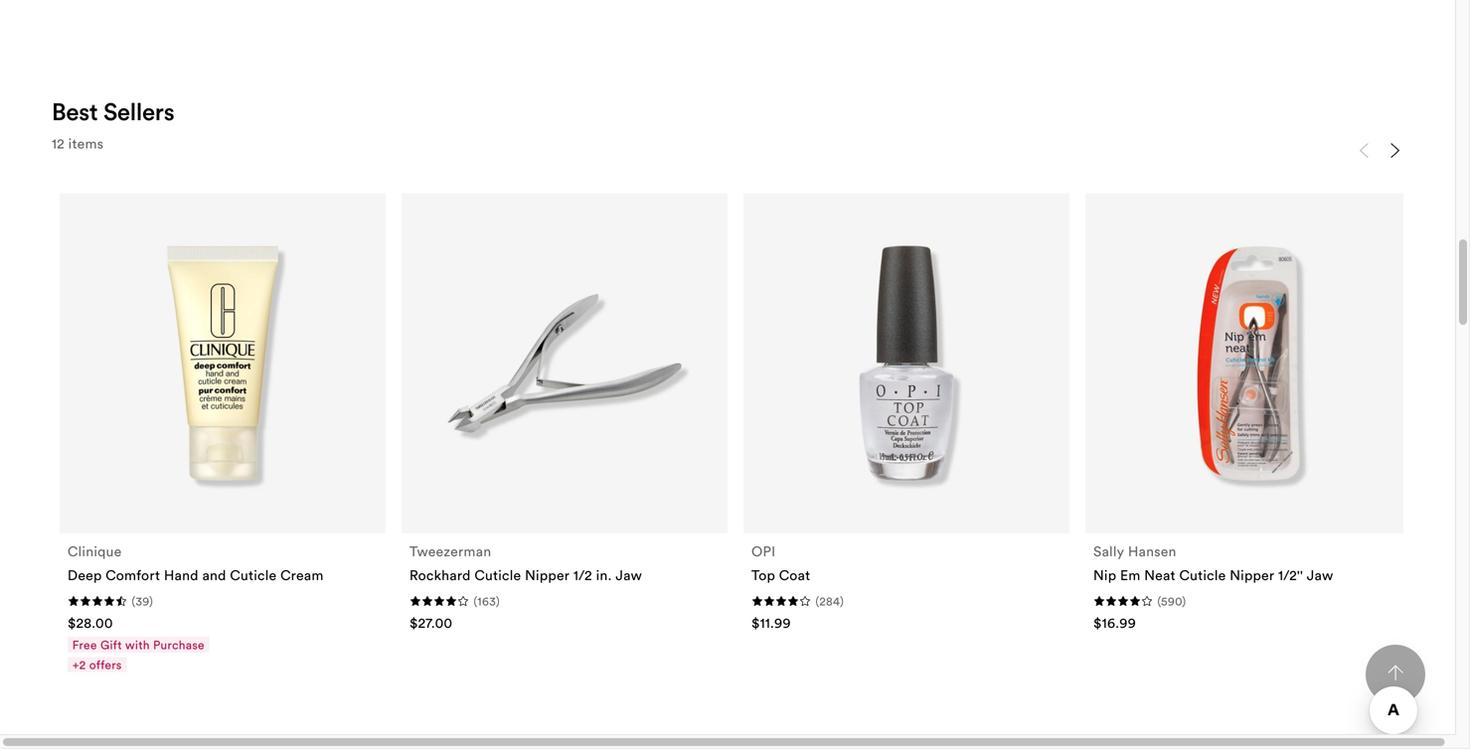 Task type: locate. For each thing, give the bounding box(es) containing it.
top
[[752, 567, 776, 585]]

free
[[72, 638, 97, 653]]

3 cuticle from the left
[[1180, 567, 1227, 585]]

nipper left 1/2
[[525, 567, 570, 585]]

tweezerman rockhard cuticle nipper 1/2 in. jaw image
[[434, 233, 695, 494]]

( 163 )
[[474, 594, 500, 609]]

jaw inside sally hansen nip em neat cuticle nipper 1/2'' jaw
[[1308, 567, 1334, 585]]

)
[[149, 594, 153, 609], [496, 594, 500, 609], [841, 594, 844, 609], [1183, 594, 1187, 609]]

cuticle inside clinique deep comfort hand and cuticle cream
[[230, 567, 277, 585]]

1 horizontal spatial nipper
[[1230, 567, 1275, 585]]

0 horizontal spatial cuticle
[[230, 567, 277, 585]]

1 ) from the left
[[149, 594, 153, 609]]

cuticle
[[230, 567, 277, 585], [475, 567, 521, 585], [1180, 567, 1227, 585]]

1 nipper from the left
[[525, 567, 570, 585]]

4 ) from the left
[[1183, 594, 1187, 609]]

163
[[478, 594, 496, 609]]

cuticle right and
[[230, 567, 277, 585]]

2 cuticle from the left
[[475, 567, 521, 585]]

3 ( from the left
[[816, 594, 820, 609]]

2 ) from the left
[[496, 594, 500, 609]]

sellers
[[103, 96, 174, 127]]

2 ( from the left
[[474, 594, 478, 609]]

2 jaw from the left
[[1308, 567, 1334, 585]]

(
[[132, 594, 136, 609], [474, 594, 478, 609], [816, 594, 820, 609], [1158, 594, 1162, 609]]

1 ( from the left
[[132, 594, 136, 609]]

jaw right in.
[[616, 567, 642, 585]]

cuticle inside tweezerman rockhard cuticle nipper 1/2 in. jaw
[[475, 567, 521, 585]]

jaw
[[616, 567, 642, 585], [1308, 567, 1334, 585]]

in.
[[596, 567, 612, 585]]

%1 product carousel region
[[52, 136, 1412, 697]]

clinique deep comfort hand and cuticle cream image
[[92, 233, 353, 494]]

1 horizontal spatial cuticle
[[475, 567, 521, 585]]

1 horizontal spatial jaw
[[1308, 567, 1334, 585]]

284
[[820, 594, 841, 609]]

deep
[[68, 567, 102, 585]]

purchase
[[153, 638, 205, 653]]

rockhard
[[410, 567, 471, 585]]

jaw right 1/2''
[[1308, 567, 1334, 585]]

12
[[52, 135, 65, 153]]

1/2''
[[1279, 567, 1304, 585]]

best
[[52, 96, 98, 127]]

cuticle inside sally hansen nip em neat cuticle nipper 1/2'' jaw
[[1180, 567, 1227, 585]]

1 jaw from the left
[[616, 567, 642, 585]]

nipper left 1/2''
[[1230, 567, 1275, 585]]

nipper
[[525, 567, 570, 585], [1230, 567, 1275, 585]]

sally hansen nip em neat cuticle nipper 1/2'' jaw image
[[1119, 233, 1380, 494]]

4 ( from the left
[[1158, 594, 1162, 609]]

items
[[68, 135, 104, 153]]

1 cuticle from the left
[[230, 567, 277, 585]]

2 nipper from the left
[[1230, 567, 1275, 585]]

3 ) from the left
[[841, 594, 844, 609]]

$11.99
[[752, 614, 791, 632]]

hansen
[[1129, 543, 1177, 561]]

cuticle up ( 590 )
[[1180, 567, 1227, 585]]

tweezerman rockhard cuticle nipper 1/2 in. jaw
[[410, 543, 642, 585]]

( for $11.99
[[816, 594, 820, 609]]

0 horizontal spatial jaw
[[616, 567, 642, 585]]

back to top image
[[1388, 666, 1404, 682]]

0 horizontal spatial nipper
[[525, 567, 570, 585]]

2 horizontal spatial cuticle
[[1180, 567, 1227, 585]]

opi
[[752, 543, 776, 561]]

cuticle up ( 163 )
[[475, 567, 521, 585]]

next slide image
[[1388, 142, 1404, 158]]



Task type: vqa. For each thing, say whether or not it's contained in the screenshot.
clear search image
no



Task type: describe. For each thing, give the bounding box(es) containing it.
+2
[[72, 658, 86, 673]]

) for cuticle
[[496, 594, 500, 609]]

sally hansen nip em neat cuticle nipper 1/2'' jaw
[[1094, 543, 1334, 585]]

$27.00
[[410, 614, 453, 632]]

clinique
[[68, 543, 122, 561]]

gift
[[100, 638, 122, 653]]

( 590 )
[[1158, 594, 1187, 609]]

sally
[[1094, 543, 1125, 561]]

590
[[1162, 594, 1183, 609]]

cream
[[281, 567, 324, 585]]

( for $16.99
[[1158, 594, 1162, 609]]

comfort
[[106, 567, 160, 585]]

cuticle for nip em neat cuticle nipper 1/2'' jaw
[[1180, 567, 1227, 585]]

opi top coat
[[752, 543, 811, 585]]

$28.00 free gift with purchase +2 offers
[[68, 614, 205, 673]]

( 284 )
[[816, 594, 844, 609]]

39
[[136, 594, 149, 609]]

nipper inside sally hansen nip em neat cuticle nipper 1/2'' jaw
[[1230, 567, 1275, 585]]

1/2
[[574, 567, 593, 585]]

) for nip
[[1183, 594, 1187, 609]]

jaw inside tweezerman rockhard cuticle nipper 1/2 in. jaw
[[616, 567, 642, 585]]

$16.99
[[1094, 614, 1137, 632]]

neat
[[1145, 567, 1176, 585]]

hand
[[164, 567, 199, 585]]

coat
[[779, 567, 811, 585]]

) for comfort
[[149, 594, 153, 609]]

( for $28.00
[[132, 594, 136, 609]]

em
[[1121, 567, 1141, 585]]

$28.00
[[68, 614, 113, 632]]

clinique deep comfort hand and cuticle cream
[[68, 543, 324, 585]]

( for $27.00
[[474, 594, 478, 609]]

previous slide image
[[1356, 142, 1372, 158]]

offers
[[89, 658, 122, 673]]

with
[[125, 638, 150, 653]]

tweezerman
[[410, 543, 492, 561]]

cuticle for deep comfort hand and cuticle cream
[[230, 567, 277, 585]]

( 39 )
[[132, 594, 153, 609]]

best sellers 12 items
[[52, 96, 174, 153]]

nip
[[1094, 567, 1117, 585]]

opi top coat image
[[776, 233, 1037, 494]]

nipper inside tweezerman rockhard cuticle nipper 1/2 in. jaw
[[525, 567, 570, 585]]

) for coat
[[841, 594, 844, 609]]

and
[[202, 567, 226, 585]]



